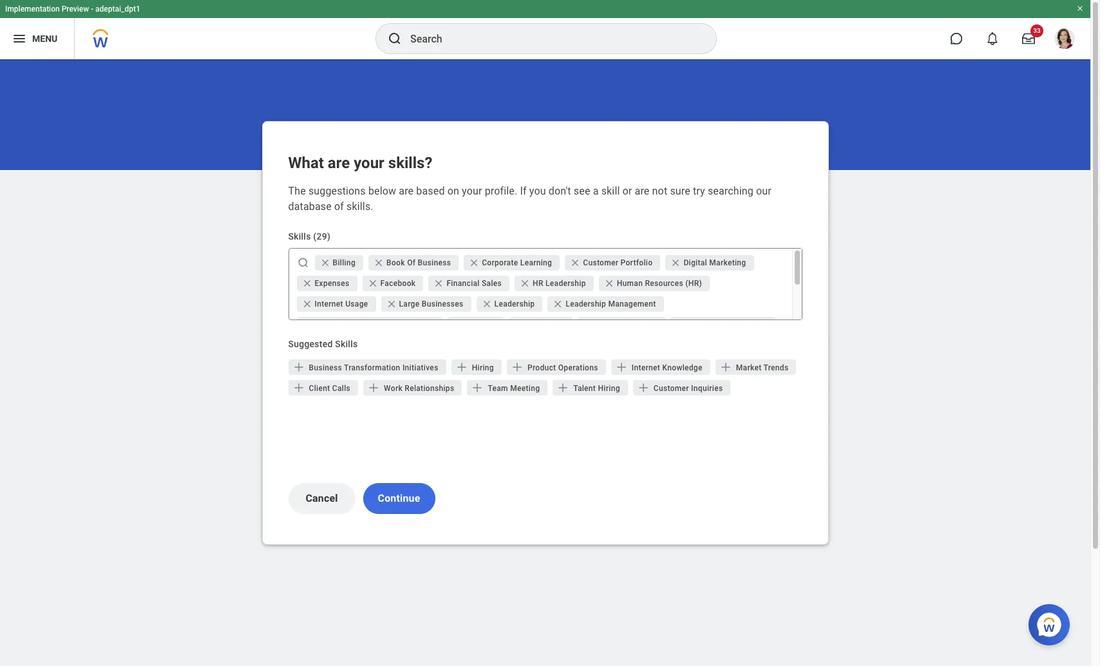 Task type: vqa. For each thing, say whether or not it's contained in the screenshot.
OK
no



Task type: describe. For each thing, give the bounding box(es) containing it.
what are your skills?
[[288, 154, 433, 172]]

marketing
[[710, 258, 747, 267]]

plus image for team meeting
[[471, 382, 484, 394]]

team meeting
[[488, 384, 540, 393]]

corporate
[[482, 258, 518, 267]]

see
[[574, 185, 591, 197]]

learning
[[521, 258, 552, 267]]

leadership management button
[[548, 296, 664, 312]]

calls
[[332, 384, 351, 393]]

customer inquiries
[[654, 384, 723, 393]]

profile.
[[485, 185, 518, 197]]

talent hiring
[[574, 384, 620, 393]]

leadership button
[[477, 296, 543, 312]]

remove image for leadership management button
[[553, 299, 566, 309]]

internet knowledge button
[[611, 360, 711, 375]]

suggestions
[[309, 185, 366, 197]]

team
[[488, 384, 508, 393]]

businesses
[[422, 300, 464, 309]]

team meeting button
[[468, 380, 548, 396]]

operations
[[559, 363, 599, 373]]

plus image for hiring
[[455, 361, 468, 374]]

customer inquiries button
[[633, 380, 731, 396]]

resources
[[645, 279, 684, 288]]

remove image inside leadership button
[[482, 299, 492, 309]]

leadership for leadership management
[[566, 300, 606, 309]]

1 vertical spatial skills
[[335, 339, 358, 349]]

remove image inside expenses button
[[302, 278, 315, 289]]

internet usage
[[315, 300, 368, 309]]

facebook
[[381, 279, 416, 288]]

financial sales
[[447, 279, 502, 288]]

hr leadership
[[533, 279, 586, 288]]

product operations button
[[507, 360, 606, 375]]

large
[[399, 300, 420, 309]]

the suggestions below are based on your profile. if you don't see a skill or are not sure try searching our database of skills.
[[288, 185, 772, 213]]

skills.
[[347, 200, 374, 213]]

expenses
[[315, 279, 350, 288]]

business transformation initiatives
[[309, 363, 439, 373]]

-
[[91, 5, 94, 14]]

book
[[387, 258, 405, 267]]

work
[[384, 384, 403, 393]]

hr
[[533, 279, 544, 288]]

0 horizontal spatial business
[[309, 363, 342, 373]]

internet for internet usage
[[315, 300, 343, 309]]

expenses button
[[297, 276, 357, 291]]

suggested skills
[[288, 339, 358, 349]]

plus image for talent hiring
[[557, 382, 570, 394]]

remove image inside leadership management button
[[553, 299, 563, 309]]

book of business button
[[369, 255, 459, 271]]

inbox large image
[[1023, 32, 1036, 45]]

your inside the suggestions below are based on your profile. if you don't see a skill or are not sure try searching our database of skills.
[[462, 185, 482, 197]]

human
[[617, 279, 643, 288]]

justify image
[[12, 31, 27, 46]]

human resources (hr)
[[617, 279, 702, 288]]

on
[[448, 185, 459, 197]]

don't
[[549, 185, 571, 197]]

below
[[369, 185, 396, 197]]

1 horizontal spatial are
[[399, 185, 414, 197]]

trends
[[764, 363, 789, 373]]

what
[[288, 154, 324, 172]]

if
[[520, 185, 527, 197]]

digital marketing button
[[666, 255, 754, 271]]

remove image inside facebook button
[[368, 278, 378, 289]]

financial sales button
[[429, 276, 510, 291]]

digital
[[684, 258, 708, 267]]

remove image inside billing button
[[320, 258, 333, 268]]

leadership inside 'button'
[[546, 279, 586, 288]]

our
[[757, 185, 772, 197]]

product
[[528, 363, 556, 373]]

remove image inside corporate learning button
[[469, 258, 480, 268]]

billing button
[[315, 255, 364, 271]]

book of business
[[387, 258, 451, 267]]

digital marketing
[[684, 258, 747, 267]]

continue button
[[363, 483, 435, 514]]

adeptai_dpt1
[[95, 5, 140, 14]]

market trends
[[736, 363, 789, 373]]

plus image for internet knowledge
[[615, 361, 628, 374]]

initiatives
[[403, 363, 439, 373]]

0 vertical spatial skills
[[288, 231, 311, 242]]

internet knowledge
[[632, 363, 703, 373]]

database
[[288, 200, 332, 213]]

customer for customer portfolio
[[583, 258, 619, 267]]

corporate learning
[[482, 258, 552, 267]]

menu button
[[0, 18, 74, 59]]

1 vertical spatial hiring
[[598, 384, 620, 393]]

0 vertical spatial business
[[418, 258, 451, 267]]

33 button
[[1015, 24, 1044, 53]]

not
[[653, 185, 668, 197]]

plus image for market trends
[[720, 361, 733, 374]]

plus image for client calls
[[292, 382, 305, 394]]

continue
[[378, 492, 421, 505]]

remove image for remove image in financial sales button
[[434, 278, 444, 289]]

remove image for remove image inside hr leadership 'button'
[[520, 278, 530, 289]]

large businesses
[[399, 300, 464, 309]]

searching
[[708, 185, 754, 197]]

remove image for remove image in internet usage button
[[302, 299, 312, 309]]



Task type: locate. For each thing, give the bounding box(es) containing it.
plus image inside business transformation initiatives button
[[292, 361, 305, 374]]

the
[[288, 185, 306, 197]]

plus image inside 'team meeting' button
[[471, 382, 484, 394]]

leadership right hr
[[546, 279, 586, 288]]

corporate learning button
[[464, 255, 560, 271]]

plus image down internet knowledge button
[[637, 382, 650, 394]]

0 vertical spatial your
[[354, 154, 385, 172]]

business
[[418, 258, 451, 267], [309, 363, 342, 373]]

(29)
[[313, 231, 331, 242]]

remove image down hr leadership
[[553, 299, 566, 309]]

plus image inside market trends button
[[720, 361, 733, 374]]

leadership management
[[566, 300, 656, 309]]

remove image down expenses button
[[302, 299, 312, 309]]

remove image down sales
[[482, 299, 495, 309]]

customer for customer inquiries
[[654, 384, 689, 393]]

are right or at the right top
[[635, 185, 650, 197]]

remove image inside facebook button
[[368, 278, 381, 289]]

notifications large image
[[987, 32, 1000, 45]]

leadership down hr leadership
[[566, 300, 606, 309]]

meeting
[[510, 384, 540, 393]]

internet left the "knowledge"
[[632, 363, 661, 373]]

remove image inside leadership management button
[[553, 299, 566, 309]]

remove image for remove image inside expenses button
[[302, 278, 312, 289]]

remove image
[[320, 258, 333, 268], [374, 258, 387, 268], [374, 258, 384, 268], [469, 258, 480, 268], [571, 258, 583, 268], [571, 258, 581, 268], [671, 258, 681, 268], [302, 278, 315, 289], [368, 278, 378, 289], [434, 278, 447, 289], [520, 278, 533, 289], [604, 278, 617, 289], [604, 278, 615, 289], [302, 299, 315, 309], [386, 299, 399, 309], [386, 299, 397, 309], [482, 299, 492, 309], [553, 299, 563, 309]]

plus image for business transformation initiatives
[[292, 361, 305, 374]]

1 vertical spatial your
[[462, 185, 482, 197]]

0 horizontal spatial customer
[[583, 258, 619, 267]]

remove image inside digital marketing button
[[671, 258, 684, 268]]

1 vertical spatial customer
[[654, 384, 689, 393]]

management
[[609, 300, 656, 309]]

plus image inside internet knowledge button
[[615, 361, 628, 374]]

implementation preview -   adeptai_dpt1
[[5, 5, 140, 14]]

internet usage button
[[297, 296, 376, 312]]

customer inside button
[[583, 258, 619, 267]]

0 horizontal spatial hiring
[[472, 363, 494, 373]]

remove image up financial sales
[[469, 258, 482, 268]]

1 horizontal spatial skills
[[335, 339, 358, 349]]

plus image down product operations
[[557, 382, 570, 394]]

1 vertical spatial internet
[[632, 363, 661, 373]]

sales
[[482, 279, 502, 288]]

hiring up team
[[472, 363, 494, 373]]

your up below
[[354, 154, 385, 172]]

1 horizontal spatial search image
[[387, 31, 403, 46]]

your
[[354, 154, 385, 172], [462, 185, 482, 197]]

business transformation initiatives button
[[288, 360, 446, 375]]

remove image for facebook button
[[368, 278, 381, 289]]

based
[[417, 185, 445, 197]]

Search Workday  search field
[[411, 24, 690, 53]]

suggested
[[288, 339, 333, 349]]

market trends button
[[716, 360, 797, 375]]

search image
[[387, 31, 403, 46], [297, 256, 310, 269]]

0 horizontal spatial search image
[[297, 256, 310, 269]]

plus image right initiatives
[[455, 361, 468, 374]]

of
[[334, 200, 344, 213]]

remove image inside internet usage button
[[302, 299, 312, 309]]

remove image inside hr leadership 'button'
[[520, 278, 530, 289]]

0 vertical spatial internet
[[315, 300, 343, 309]]

inquiries
[[692, 384, 723, 393]]

remove image inside financial sales button
[[434, 278, 447, 289]]

implementation
[[5, 5, 60, 14]]

client
[[309, 384, 330, 393]]

plus image inside hiring button
[[455, 361, 468, 374]]

customer inside button
[[654, 384, 689, 393]]

skills left (29)
[[288, 231, 311, 242]]

remove image
[[320, 258, 330, 268], [469, 258, 482, 268], [671, 258, 684, 268], [302, 278, 312, 289], [368, 278, 381, 289], [434, 278, 444, 289], [520, 278, 530, 289], [302, 299, 312, 309], [482, 299, 495, 309], [553, 299, 566, 309]]

portfolio
[[621, 258, 653, 267]]

product operations
[[528, 363, 599, 373]]

0 horizontal spatial your
[[354, 154, 385, 172]]

human resources (hr) button
[[599, 276, 710, 291]]

0 horizontal spatial skills
[[288, 231, 311, 242]]

skill
[[602, 185, 620, 197]]

1 horizontal spatial your
[[462, 185, 482, 197]]

plus image left market
[[720, 361, 733, 374]]

plus image left team
[[471, 382, 484, 394]]

customer down internet knowledge
[[654, 384, 689, 393]]

1 horizontal spatial internet
[[632, 363, 661, 373]]

of
[[407, 258, 416, 267]]

remove image up resources
[[671, 258, 684, 268]]

preview
[[62, 5, 89, 14]]

relationships
[[405, 384, 455, 393]]

0 vertical spatial hiring
[[472, 363, 494, 373]]

remove image for leadership button
[[482, 299, 495, 309]]

hiring right talent
[[598, 384, 620, 393]]

plus image inside client calls button
[[292, 382, 305, 394]]

remove image inside internet usage button
[[302, 299, 315, 309]]

remove image up businesses
[[434, 278, 444, 289]]

are
[[328, 154, 350, 172], [399, 185, 414, 197], [635, 185, 650, 197]]

work relationships
[[384, 384, 455, 393]]

plus image for work relationships
[[367, 382, 380, 394]]

plus image up team meeting
[[511, 361, 524, 374]]

knowledge
[[663, 363, 703, 373]]

facebook button
[[363, 276, 424, 291]]

work relationships button
[[364, 380, 462, 396]]

talent hiring button
[[553, 380, 628, 396]]

plus image
[[292, 361, 305, 374], [511, 361, 524, 374], [615, 361, 628, 374], [720, 361, 733, 374], [367, 382, 380, 394]]

market
[[736, 363, 762, 373]]

1 horizontal spatial business
[[418, 258, 451, 267]]

plus image inside customer inquiries button
[[637, 382, 650, 394]]

1 vertical spatial search image
[[297, 256, 310, 269]]

(hr)
[[686, 279, 702, 288]]

skills (29)
[[288, 231, 331, 242]]

cancel
[[306, 492, 338, 505]]

client calls button
[[288, 380, 358, 396]]

remove image left hr
[[520, 278, 530, 289]]

business up client calls button
[[309, 363, 342, 373]]

billing
[[333, 258, 356, 267]]

cancel button
[[288, 483, 355, 514]]

client calls
[[309, 384, 351, 393]]

remove image up usage
[[368, 278, 381, 289]]

internet
[[315, 300, 343, 309], [632, 363, 661, 373]]

a
[[593, 185, 599, 197]]

remove image inside corporate learning button
[[469, 258, 482, 268]]

0 vertical spatial customer
[[583, 258, 619, 267]]

hr leadership button
[[515, 276, 594, 291]]

plus image inside product operations button
[[511, 361, 524, 374]]

are up suggestions
[[328, 154, 350, 172]]

0 horizontal spatial internet
[[315, 300, 343, 309]]

are right below
[[399, 185, 414, 197]]

plus image down suggested
[[292, 361, 305, 374]]

you
[[530, 185, 546, 197]]

remove image inside billing button
[[320, 258, 330, 268]]

skills
[[288, 231, 311, 242], [335, 339, 358, 349]]

usage
[[346, 300, 368, 309]]

remove image for corporate learning button
[[469, 258, 482, 268]]

business right of
[[418, 258, 451, 267]]

2 horizontal spatial are
[[635, 185, 650, 197]]

plus image inside work relationships button
[[367, 382, 380, 394]]

hiring button
[[452, 360, 502, 375]]

try
[[693, 185, 706, 197]]

skills up business transformation initiatives button
[[335, 339, 358, 349]]

plus image left work
[[367, 382, 380, 394]]

plus image
[[455, 361, 468, 374], [292, 382, 305, 394], [471, 382, 484, 394], [557, 382, 570, 394], [637, 382, 650, 394]]

plus image left client
[[292, 382, 305, 394]]

1 horizontal spatial customer
[[654, 384, 689, 393]]

close environment banner image
[[1077, 5, 1085, 12]]

or
[[623, 185, 633, 197]]

menu banner
[[0, 0, 1091, 59]]

internet inside button
[[315, 300, 343, 309]]

remove image inside leadership button
[[482, 299, 495, 309]]

remove image left expenses
[[302, 278, 312, 289]]

plus image for product operations
[[511, 361, 524, 374]]

internet down expenses button
[[315, 300, 343, 309]]

leadership down sales
[[495, 300, 535, 309]]

customer up human
[[583, 258, 619, 267]]

0 horizontal spatial are
[[328, 154, 350, 172]]

talent
[[574, 384, 596, 393]]

leadership for leadership
[[495, 300, 535, 309]]

plus image up talent hiring
[[615, 361, 628, 374]]

sure
[[670, 185, 691, 197]]

large businesses button
[[381, 296, 471, 312]]

remove image inside financial sales button
[[434, 278, 444, 289]]

remove image inside digital marketing button
[[671, 258, 681, 268]]

1 vertical spatial business
[[309, 363, 342, 373]]

internet for internet knowledge
[[632, 363, 661, 373]]

your right on
[[462, 185, 482, 197]]

remove image inside expenses button
[[302, 278, 312, 289]]

remove image left billing
[[320, 258, 330, 268]]

1 horizontal spatial hiring
[[598, 384, 620, 393]]

remove image for digital marketing button
[[671, 258, 684, 268]]

skills?
[[388, 154, 433, 172]]

customer portfolio button
[[565, 255, 661, 271]]

0 vertical spatial search image
[[387, 31, 403, 46]]

remove image inside hr leadership 'button'
[[520, 278, 533, 289]]

profile logan mcneil image
[[1055, 28, 1076, 52]]

remove image for remove image inside billing button
[[320, 258, 330, 268]]

hiring
[[472, 363, 494, 373], [598, 384, 620, 393]]

customer
[[583, 258, 619, 267], [654, 384, 689, 393]]

plus image inside talent hiring button
[[557, 382, 570, 394]]

internet inside button
[[632, 363, 661, 373]]

plus image for customer inquiries
[[637, 382, 650, 394]]

transformation
[[344, 363, 401, 373]]



